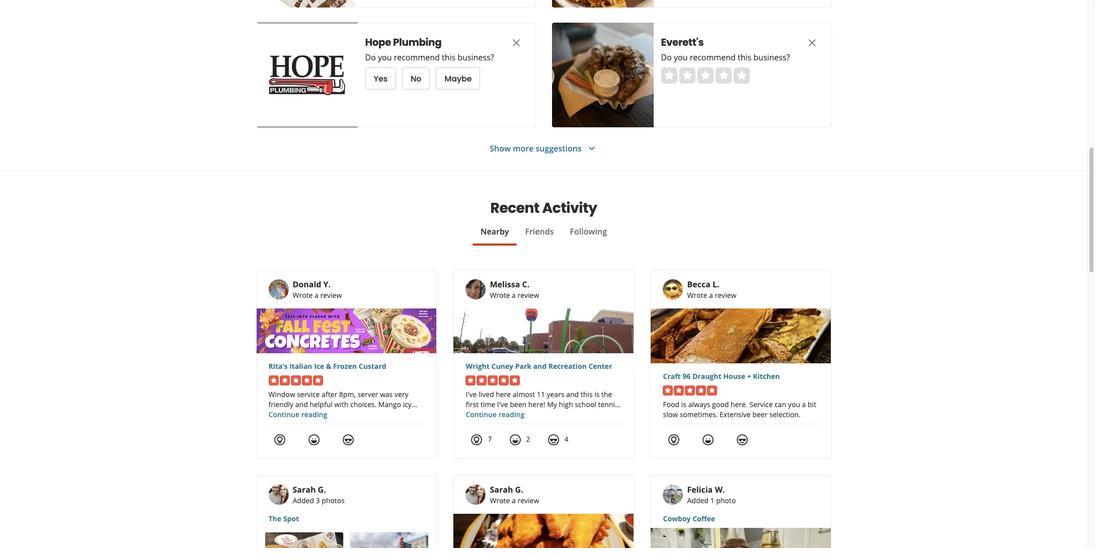 Task type: describe. For each thing, give the bounding box(es) containing it.
rita's italian ice & frozen custard
[[269, 362, 387, 371]]

hope plumbing link
[[365, 35, 491, 49]]

photo of melissa c. image
[[466, 279, 486, 300]]

photo of felicia w. image
[[663, 485, 684, 505]]

review for y.
[[321, 291, 342, 300]]

can
[[775, 400, 787, 409]]

show more suggestions
[[490, 143, 582, 154]]

continue reading for donald
[[269, 410, 327, 419]]

coffee
[[693, 514, 716, 524]]

yes
[[374, 73, 388, 84]]

5 star rating image for melissa c.
[[466, 376, 520, 386]]

selection.
[[770, 410, 801, 419]]

96
[[683, 372, 691, 381]]

a for c.
[[512, 291, 516, 300]]

do for hope plumbing
[[365, 52, 376, 63]]

wrote for sarah g.
[[490, 496, 510, 506]]

cuney
[[492, 362, 514, 371]]

continue reading for melissa
[[466, 410, 525, 419]]

y.
[[324, 279, 331, 290]]

dismiss card image
[[510, 37, 522, 49]]

a for l.
[[710, 291, 713, 300]]

donald
[[293, 279, 321, 290]]

rita's
[[269, 362, 288, 371]]

5 star rating image for becca l.
[[663, 386, 718, 396]]

you inside food is always good here. service can you a bit slow sometimes. extensive beer selection.
[[789, 400, 801, 409]]

felicia w. added 1 photo
[[688, 484, 736, 506]]

do you recommend this business? for hope plumbing
[[365, 52, 494, 63]]

everett's
[[661, 35, 704, 49]]

review for c.
[[518, 291, 539, 300]]

donald y. wrote a review
[[293, 279, 342, 300]]

melissa c. wrote a review
[[490, 279, 539, 300]]

craft
[[663, 372, 681, 381]]

extensive
[[720, 410, 751, 419]]

reading for donald
[[301, 410, 327, 419]]

becca l. link
[[688, 279, 720, 290]]

the spot link
[[269, 514, 425, 524]]

sarah g. link for sarah g. wrote a review
[[490, 484, 524, 496]]

ice
[[314, 362, 324, 371]]

craft 96 draught house + kitchen
[[663, 372, 780, 381]]

craft 96 draught house + kitchen link
[[663, 372, 820, 382]]

house
[[724, 372, 746, 381]]

24 cool v2 image for donald y.
[[342, 434, 354, 446]]

5 star rating image for donald y.
[[269, 376, 323, 386]]

wrote for becca l.
[[688, 291, 708, 300]]

g. for sarah g. wrote a review
[[515, 484, 524, 496]]

melissa
[[490, 279, 520, 290]]

activity
[[543, 198, 597, 218]]

1 24 useful v2 image from the left
[[471, 434, 483, 446]]

continue reading button for donald
[[269, 410, 327, 419]]

recommend for hope plumbing
[[394, 52, 440, 63]]

continue for melissa
[[466, 410, 497, 419]]

good
[[713, 400, 729, 409]]

you for everett's
[[674, 52, 688, 63]]

photo of allsups image
[[256, 0, 358, 8]]

explore recent activity section section
[[248, 171, 840, 548]]

maybe button
[[436, 67, 481, 90]]

24 cool v2 image
[[548, 434, 560, 446]]

rita's italian ice & frozen custard link
[[269, 362, 425, 372]]

review for g.
[[518, 496, 539, 506]]

service
[[750, 400, 773, 409]]

cowboy coffee
[[663, 514, 716, 524]]

plumbing
[[393, 35, 442, 49]]

wright cuney park and recreation center
[[466, 362, 613, 371]]

spot
[[283, 514, 299, 524]]

maybe
[[445, 73, 472, 84]]

1 open photo lightbox image from the left
[[265, 533, 343, 548]]

photo of becca l. image
[[663, 279, 684, 300]]

food is always good here. service can you a bit slow sometimes. extensive beer selection.
[[663, 400, 817, 419]]

(no rating) image
[[661, 67, 750, 84]]

business? for everett's
[[754, 52, 790, 63]]

tab list inside 'explore recent activity section' section
[[256, 226, 832, 246]]

7
[[488, 435, 492, 444]]

do you recommend this business? for everett's
[[661, 52, 790, 63]]

following
[[570, 226, 607, 237]]

cowboy coffee link
[[663, 514, 820, 524]]

nearby
[[481, 226, 509, 237]]

becca l. wrote a review
[[688, 279, 737, 300]]

donald y. link
[[293, 279, 331, 290]]

wright
[[466, 362, 490, 371]]

more
[[513, 143, 534, 154]]

yes button
[[365, 67, 396, 90]]

photo of hope plumbing image
[[256, 23, 358, 127]]

recent activity
[[491, 198, 597, 218]]

wrote for melissa c.
[[490, 291, 510, 300]]

wrote for donald y.
[[293, 291, 313, 300]]

photo of sarah g. image for sarah g. added 3 photos
[[269, 485, 289, 505]]

and
[[534, 362, 547, 371]]

sarah g. added 3 photos
[[293, 484, 345, 506]]

here.
[[731, 400, 748, 409]]

recreation
[[549, 362, 587, 371]]

friends
[[525, 226, 554, 237]]

2 open photo lightbox image from the left
[[350, 533, 428, 548]]

this for everett's
[[738, 52, 752, 63]]

food
[[663, 400, 680, 409]]

show
[[490, 143, 511, 154]]

the spot
[[269, 514, 299, 524]]



Task type: locate. For each thing, give the bounding box(es) containing it.
0 horizontal spatial 24 funny v2 image
[[308, 434, 320, 446]]

24 chevron down v2 image
[[586, 143, 598, 155]]

italian
[[290, 362, 312, 371]]

1
[[711, 496, 715, 506]]

g.
[[318, 484, 326, 496], [515, 484, 524, 496]]

the
[[269, 514, 282, 524]]

1 g. from the left
[[318, 484, 326, 496]]

24 cool v2 image
[[342, 434, 354, 446], [737, 434, 749, 446]]

1 horizontal spatial 24 useful v2 image
[[668, 434, 681, 446]]

rating element
[[661, 67, 750, 84]]

2 this from the left
[[738, 52, 752, 63]]

a for g.
[[512, 496, 516, 506]]

24 funny v2 image for donald
[[308, 434, 320, 446]]

sarah
[[293, 484, 316, 496], [490, 484, 513, 496]]

business?
[[458, 52, 494, 63], [754, 52, 790, 63]]

a inside food is always good here. service can you a bit slow sometimes. extensive beer selection.
[[802, 400, 806, 409]]

0 horizontal spatial do you recommend this business?
[[365, 52, 494, 63]]

recent
[[491, 198, 540, 218]]

continue reading button up 7 at the left bottom of the page
[[466, 410, 525, 419]]

1 horizontal spatial do
[[661, 52, 672, 63]]

a for y.
[[315, 291, 319, 300]]

1 horizontal spatial 24 cool v2 image
[[737, 434, 749, 446]]

sarah inside sarah g. added 3 photos
[[293, 484, 316, 496]]

you down everett's
[[674, 52, 688, 63]]

1 reading from the left
[[301, 410, 327, 419]]

0 horizontal spatial 24 useful v2 image
[[471, 434, 483, 446]]

continue up 7 at the left bottom of the page
[[466, 410, 497, 419]]

24 funny v2 image for becca
[[703, 434, 715, 446]]

2 24 cool v2 image from the left
[[737, 434, 749, 446]]

park
[[515, 362, 532, 371]]

added down felicia
[[688, 496, 709, 506]]

2 g. from the left
[[515, 484, 524, 496]]

1 horizontal spatial do you recommend this business?
[[661, 52, 790, 63]]

no
[[411, 73, 422, 84]]

suggestions
[[536, 143, 582, 154]]

sarah g. link for sarah g. added 3 photos
[[293, 484, 326, 496]]

a
[[315, 291, 319, 300], [512, 291, 516, 300], [710, 291, 713, 300], [802, 400, 806, 409], [512, 496, 516, 506]]

1 horizontal spatial 24 funny v2 image
[[703, 434, 715, 446]]

open photo lightbox image down spot
[[265, 533, 343, 548]]

0 horizontal spatial do
[[365, 52, 376, 63]]

review inside donald y. wrote a review
[[321, 291, 342, 300]]

1 horizontal spatial continue reading button
[[466, 410, 525, 419]]

a inside the becca l. wrote a review
[[710, 291, 713, 300]]

bit
[[808, 400, 817, 409]]

5 star rating image down cuney
[[466, 376, 520, 386]]

photos
[[322, 496, 345, 506]]

g. up 3
[[318, 484, 326, 496]]

recommend for everett's
[[690, 52, 736, 63]]

0 horizontal spatial photo of sarah g. image
[[269, 485, 289, 505]]

frozen
[[333, 362, 357, 371]]

you for hope plumbing
[[378, 52, 392, 63]]

24 useful v2 image left 7 at the left bottom of the page
[[471, 434, 483, 446]]

reading for melissa
[[499, 410, 525, 419]]

photo of sarah g. image for sarah g. wrote a review
[[466, 485, 486, 505]]

photo
[[717, 496, 736, 506]]

0 horizontal spatial 24 cool v2 image
[[342, 434, 354, 446]]

wrote inside sarah g. wrote a review
[[490, 496, 510, 506]]

0 horizontal spatial business?
[[458, 52, 494, 63]]

felicia w. link
[[688, 484, 725, 496]]

2 continue reading button from the left
[[466, 410, 525, 419]]

do you recommend this business?
[[365, 52, 494, 63], [661, 52, 790, 63]]

tab list
[[256, 226, 832, 246]]

dismiss card image
[[806, 37, 819, 49]]

review inside melissa c. wrote a review
[[518, 291, 539, 300]]

business? for hope plumbing
[[458, 52, 494, 63]]

5 star rating image
[[269, 376, 323, 386], [466, 376, 520, 386], [663, 386, 718, 396]]

no button
[[402, 67, 430, 90]]

added for sarah g.
[[293, 496, 314, 506]]

w.
[[715, 484, 725, 496]]

1 photo of sarah g. image from the left
[[269, 485, 289, 505]]

1 horizontal spatial sarah
[[490, 484, 513, 496]]

24 useful v2 image
[[471, 434, 483, 446], [668, 434, 681, 446]]

1 recommend from the left
[[394, 52, 440, 63]]

do you recommend this business? down 'hope plumbing' link
[[365, 52, 494, 63]]

continue reading
[[269, 410, 327, 419], [466, 410, 525, 419]]

2 sarah g. link from the left
[[490, 484, 524, 496]]

24 useful v2 image down slow
[[668, 434, 681, 446]]

a inside melissa c. wrote a review
[[512, 291, 516, 300]]

24 cool v2 image for becca l.
[[737, 434, 749, 446]]

this for hope plumbing
[[442, 52, 456, 63]]

0 horizontal spatial reading
[[301, 410, 327, 419]]

0 horizontal spatial 5 star rating image
[[269, 376, 323, 386]]

this
[[442, 52, 456, 63], [738, 52, 752, 63]]

g. for sarah g. added 3 photos
[[318, 484, 326, 496]]

2 recommend from the left
[[690, 52, 736, 63]]

3
[[316, 496, 320, 506]]

0 horizontal spatial continue reading button
[[269, 410, 327, 419]]

photo of carmelina's image
[[552, 0, 654, 8]]

continue
[[269, 410, 300, 419], [466, 410, 497, 419]]

a inside donald y. wrote a review
[[315, 291, 319, 300]]

5 star rating image down 96
[[663, 386, 718, 396]]

1 horizontal spatial 5 star rating image
[[466, 376, 520, 386]]

24 funny v2 image down 'sometimes.'
[[703, 434, 715, 446]]

continue for donald
[[269, 410, 300, 419]]

you
[[378, 52, 392, 63], [674, 52, 688, 63], [789, 400, 801, 409]]

added for felicia w.
[[688, 496, 709, 506]]

0 horizontal spatial sarah
[[293, 484, 316, 496]]

kitchen
[[753, 372, 780, 381]]

photo of sarah g. image up the at the bottom of the page
[[269, 485, 289, 505]]

2 continue reading from the left
[[466, 410, 525, 419]]

is
[[682, 400, 687, 409]]

photo of sarah g. image left sarah g. wrote a review
[[466, 485, 486, 505]]

1 horizontal spatial continue reading
[[466, 410, 525, 419]]

0 horizontal spatial added
[[293, 496, 314, 506]]

1 business? from the left
[[458, 52, 494, 63]]

1 added from the left
[[293, 496, 314, 506]]

center
[[589, 362, 613, 371]]

1 24 cool v2 image from the left
[[342, 434, 354, 446]]

5 star rating image down the italian
[[269, 376, 323, 386]]

2 horizontal spatial you
[[789, 400, 801, 409]]

2 horizontal spatial 5 star rating image
[[663, 386, 718, 396]]

a inside sarah g. wrote a review
[[512, 496, 516, 506]]

l.
[[713, 279, 720, 290]]

photo of donald y. image
[[269, 279, 289, 300]]

0 horizontal spatial g.
[[318, 484, 326, 496]]

2 do from the left
[[661, 52, 672, 63]]

wrote
[[293, 291, 313, 300], [490, 291, 510, 300], [688, 291, 708, 300], [490, 496, 510, 506]]

24 funny v2 image right 24 useful v2 icon
[[308, 434, 320, 446]]

0 horizontal spatial you
[[378, 52, 392, 63]]

business? down 'everett's' link
[[754, 52, 790, 63]]

None radio
[[680, 67, 696, 84], [698, 67, 714, 84], [716, 67, 732, 84], [680, 67, 696, 84], [698, 67, 714, 84], [716, 67, 732, 84]]

reading down ice at left bottom
[[301, 410, 327, 419]]

hope
[[365, 35, 391, 49]]

open photo lightbox image down the spot link
[[350, 533, 428, 548]]

1 horizontal spatial you
[[674, 52, 688, 63]]

1 horizontal spatial business?
[[754, 52, 790, 63]]

open photo lightbox image
[[265, 533, 343, 548], [350, 533, 428, 548]]

continue reading button up 24 useful v2 icon
[[269, 410, 327, 419]]

beer
[[753, 410, 768, 419]]

felicia
[[688, 484, 713, 496]]

continue up 24 useful v2 icon
[[269, 410, 300, 419]]

2 continue from the left
[[466, 410, 497, 419]]

added inside felicia w. added 1 photo
[[688, 496, 709, 506]]

g. down 24 funny v2 image
[[515, 484, 524, 496]]

sarah for sarah g. wrote a review
[[490, 484, 513, 496]]

sarah for sarah g. added 3 photos
[[293, 484, 316, 496]]

2 added from the left
[[688, 496, 709, 506]]

1 horizontal spatial added
[[688, 496, 709, 506]]

0 horizontal spatial open photo lightbox image
[[265, 533, 343, 548]]

slow
[[663, 410, 678, 419]]

tab list containing nearby
[[256, 226, 832, 246]]

0 horizontal spatial recommend
[[394, 52, 440, 63]]

always
[[689, 400, 711, 409]]

sarah inside sarah g. wrote a review
[[490, 484, 513, 496]]

show more suggestions button
[[490, 143, 598, 155]]

2 24 funny v2 image from the left
[[703, 434, 715, 446]]

review
[[321, 291, 342, 300], [518, 291, 539, 300], [715, 291, 737, 300], [518, 496, 539, 506]]

1 continue reading button from the left
[[269, 410, 327, 419]]

1 sarah from the left
[[293, 484, 316, 496]]

2 24 useful v2 image from the left
[[668, 434, 681, 446]]

1 horizontal spatial recommend
[[690, 52, 736, 63]]

draught
[[693, 372, 722, 381]]

review inside the becca l. wrote a review
[[715, 291, 737, 300]]

this up maybe
[[442, 52, 456, 63]]

24 useful v2 image
[[274, 434, 286, 446]]

do you recommend this business? down 'everett's' link
[[661, 52, 790, 63]]

24 funny v2 image
[[509, 434, 521, 446]]

wrote inside the becca l. wrote a review
[[688, 291, 708, 300]]

g. inside sarah g. added 3 photos
[[318, 484, 326, 496]]

0 horizontal spatial sarah g. link
[[293, 484, 326, 496]]

reading up 24 funny v2 image
[[499, 410, 525, 419]]

1 horizontal spatial open photo lightbox image
[[350, 533, 428, 548]]

review for l.
[[715, 291, 737, 300]]

photo of sarah g. image
[[269, 485, 289, 505], [466, 485, 486, 505]]

custard
[[359, 362, 387, 371]]

hope plumbing
[[365, 35, 442, 49]]

2 business? from the left
[[754, 52, 790, 63]]

1 horizontal spatial continue
[[466, 410, 497, 419]]

c.
[[522, 279, 530, 290]]

1 this from the left
[[442, 52, 456, 63]]

cowboy
[[663, 514, 691, 524]]

0 horizontal spatial continue reading
[[269, 410, 327, 419]]

wright cuney park and recreation center link
[[466, 362, 622, 372]]

1 continue from the left
[[269, 410, 300, 419]]

2 sarah from the left
[[490, 484, 513, 496]]

1 horizontal spatial g.
[[515, 484, 524, 496]]

wrote inside donald y. wrote a review
[[293, 291, 313, 300]]

&
[[326, 362, 332, 371]]

recommend down 'everett's' link
[[690, 52, 736, 63]]

you down hope in the top left of the page
[[378, 52, 392, 63]]

sometimes.
[[680, 410, 718, 419]]

business? up maybe
[[458, 52, 494, 63]]

2 photo of sarah g. image from the left
[[466, 485, 486, 505]]

do
[[365, 52, 376, 63], [661, 52, 672, 63]]

1 do from the left
[[365, 52, 376, 63]]

do for everett's
[[661, 52, 672, 63]]

2
[[526, 435, 531, 444]]

photo of everett's image
[[552, 23, 654, 127]]

do down everett's
[[661, 52, 672, 63]]

1 sarah g. link from the left
[[293, 484, 326, 496]]

4
[[565, 435, 569, 444]]

1 horizontal spatial sarah g. link
[[490, 484, 524, 496]]

+
[[748, 372, 752, 381]]

continue reading button
[[269, 410, 327, 419], [466, 410, 525, 419]]

1 do you recommend this business? from the left
[[365, 52, 494, 63]]

0 horizontal spatial this
[[442, 52, 456, 63]]

recommend down plumbing
[[394, 52, 440, 63]]

melissa c. link
[[490, 279, 530, 290]]

you up selection. at the bottom right of the page
[[789, 400, 801, 409]]

1 horizontal spatial photo of sarah g. image
[[466, 485, 486, 505]]

1 horizontal spatial reading
[[499, 410, 525, 419]]

0 horizontal spatial continue
[[269, 410, 300, 419]]

continue reading up 7 at the left bottom of the page
[[466, 410, 525, 419]]

everett's link
[[661, 35, 787, 49]]

sarah g. wrote a review
[[490, 484, 539, 506]]

review inside sarah g. wrote a review
[[518, 496, 539, 506]]

wrote inside melissa c. wrote a review
[[490, 291, 510, 300]]

do down hope in the top left of the page
[[365, 52, 376, 63]]

continue reading up 24 useful v2 icon
[[269, 410, 327, 419]]

g. inside sarah g. wrote a review
[[515, 484, 524, 496]]

None radio
[[661, 67, 678, 84], [734, 67, 750, 84], [661, 67, 678, 84], [734, 67, 750, 84]]

continue reading button for melissa
[[466, 410, 525, 419]]

this down 'everett's' link
[[738, 52, 752, 63]]

2 reading from the left
[[499, 410, 525, 419]]

1 24 funny v2 image from the left
[[308, 434, 320, 446]]

1 continue reading from the left
[[269, 410, 327, 419]]

24 funny v2 image
[[308, 434, 320, 446], [703, 434, 715, 446]]

2 do you recommend this business? from the left
[[661, 52, 790, 63]]

1 horizontal spatial this
[[738, 52, 752, 63]]

becca
[[688, 279, 711, 290]]

added inside sarah g. added 3 photos
[[293, 496, 314, 506]]

added left 3
[[293, 496, 314, 506]]



Task type: vqa. For each thing, say whether or not it's contained in the screenshot.
"EXPLORE RECENT ACTIVITY SECTION" "section"
yes



